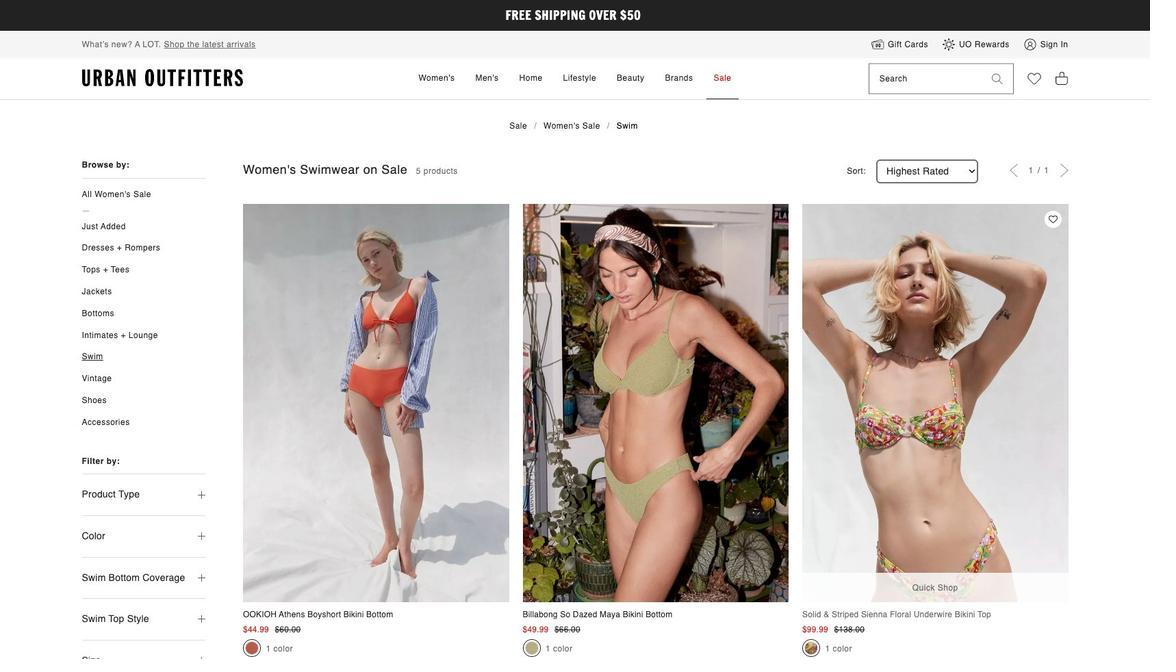 Task type: locate. For each thing, give the bounding box(es) containing it.
main navigation element
[[295, 58, 855, 99]]

femme sport image
[[245, 641, 259, 655]]

billabong so dazed maya bikini bottom image
[[523, 204, 789, 603]]

ookioh athens boyshort bikini bottom image
[[243, 204, 509, 603]]

original price: $66.00 element
[[555, 625, 581, 635]]

sale price: $49.99 element
[[523, 625, 549, 635]]

original price: $138.00 element
[[834, 625, 865, 635]]

None search field
[[869, 64, 982, 94]]

Search text field
[[869, 64, 982, 94]]

floral print image
[[805, 642, 818, 655]]

favorites image
[[1028, 72, 1041, 86]]

my shopping bag image
[[1055, 71, 1069, 86]]



Task type: describe. For each thing, give the bounding box(es) containing it.
sale price: $44.99 element
[[243, 625, 269, 635]]

green eyes image
[[525, 641, 539, 655]]

search image
[[992, 73, 1003, 84]]

urban outfitters image
[[82, 69, 243, 87]]

solid & striped sienna floral underwire bikini top image
[[803, 204, 1069, 603]]

sale price: $99.99 element
[[803, 625, 829, 635]]

original price: $60.00 element
[[275, 625, 301, 635]]



Task type: vqa. For each thing, say whether or not it's contained in the screenshot.
size to the bottom
no



